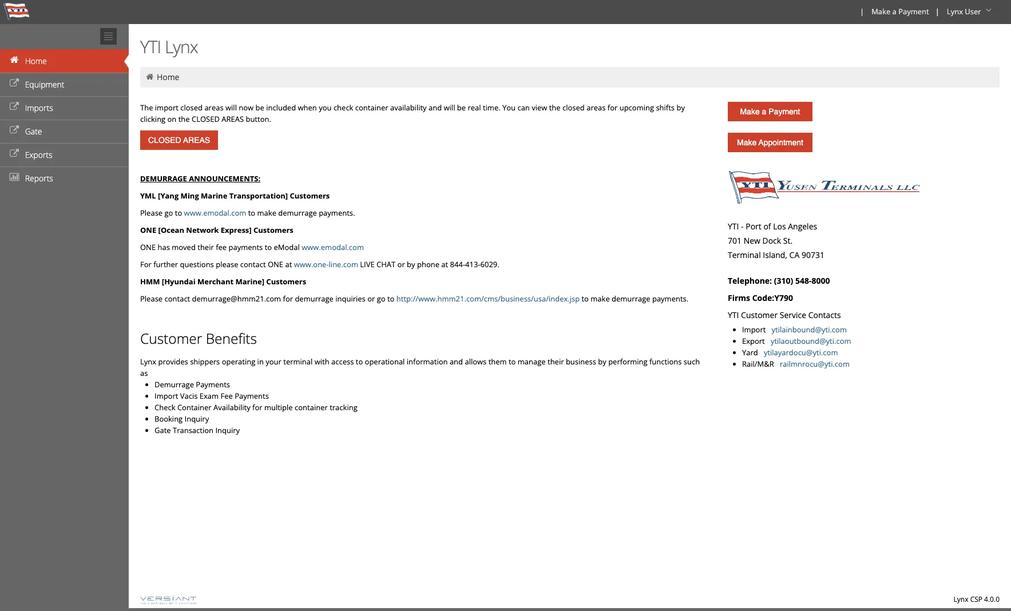 Task type: describe. For each thing, give the bounding box(es) containing it.
0 horizontal spatial home link
[[0, 49, 129, 73]]

angle down image
[[983, 6, 995, 14]]

import
[[155, 102, 178, 113]]

0 horizontal spatial contact
[[165, 294, 190, 304]]

0 vertical spatial make a payment
[[872, 6, 929, 17]]

reports
[[25, 173, 53, 184]]

8000
[[812, 275, 830, 286]]

emodal
[[274, 242, 300, 252]]

please
[[216, 259, 238, 270]]

operating
[[222, 357, 255, 367]]

demurrage@hmm21.com
[[192, 294, 281, 304]]

gate link
[[0, 120, 129, 143]]

phone
[[417, 259, 440, 270]]

2 be from the left
[[457, 102, 466, 113]]

network
[[186, 225, 219, 235]]

them
[[489, 357, 507, 367]]

further
[[154, 259, 178, 270]]

reports link
[[0, 167, 129, 190]]

imports
[[25, 102, 53, 113]]

line.com
[[329, 259, 358, 270]]

0 vertical spatial or
[[398, 259, 405, 270]]

check
[[155, 402, 175, 413]]

844-
[[450, 259, 465, 270]]

yti for yti customer service contacts import ytilainbound@yti.com export ytilaoutbound@yti.com yard ytilayardocu@yti.com rail/m&r railmnrocu@yti.com
[[728, 310, 739, 320]]

0 horizontal spatial payments
[[196, 379, 230, 390]]

1 closed from the left
[[180, 102, 203, 113]]

closed
[[192, 114, 220, 124]]

1 horizontal spatial home link
[[157, 72, 179, 82]]

moved
[[172, 242, 196, 252]]

external link image for gate
[[9, 126, 20, 134]]

the
[[140, 102, 153, 113]]

clicking
[[140, 114, 165, 124]]

business
[[566, 357, 596, 367]]

0 vertical spatial payments.
[[319, 208, 355, 218]]

firms
[[728, 292, 750, 303]]

service
[[780, 310, 806, 320]]

www.emodal.com link for to make demurrage payments.
[[184, 208, 246, 218]]

make appointment
[[737, 138, 804, 147]]

you
[[319, 102, 332, 113]]

one [ocean network express] customers
[[140, 225, 293, 235]]

0 vertical spatial gate
[[25, 126, 42, 137]]

csp
[[970, 595, 983, 604]]

announcements:
[[189, 173, 260, 184]]

vacis
[[180, 391, 198, 401]]

railmnrocu@yti.com link
[[780, 359, 850, 369]]

[ocean
[[158, 225, 184, 235]]

hmm
[[140, 276, 160, 287]]

http://www.hmm21.com/cms/business/usa/index.jsp link
[[396, 294, 580, 304]]

0 horizontal spatial customer
[[140, 329, 202, 348]]

external link image for imports
[[9, 103, 20, 111]]

0 vertical spatial www.emodal.com
[[184, 208, 246, 218]]

questions
[[180, 259, 214, 270]]

import inside lynx provides shippers operating in your terminal with access to operational information and allows them to manage their business by performing functions such as demurrage payments import vacis exam fee payments check container availability for multiple container tracking booking inquiry gate transaction inquiry
[[155, 391, 178, 401]]

rail/m&r
[[742, 359, 774, 369]]

yti - port of los angeles 701 new dock st. terminal island, ca 90731
[[728, 221, 825, 260]]

one has moved their fee payments to emodal www.emodal.com
[[140, 242, 364, 252]]

marine]
[[235, 276, 264, 287]]

demurrage
[[155, 379, 194, 390]]

2 | from the left
[[936, 6, 940, 17]]

los
[[773, 221, 786, 232]]

marine
[[201, 191, 227, 201]]

0 vertical spatial contact
[[240, 259, 266, 270]]

1 horizontal spatial inquiry
[[215, 425, 240, 436]]

tracking
[[330, 402, 358, 413]]

live
[[360, 259, 375, 270]]

1 horizontal spatial go
[[377, 294, 385, 304]]

ytilayardocu@yti.com link
[[764, 347, 838, 358]]

container inside lynx provides shippers operating in your terminal with access to operational information and allows them to manage their business by performing functions such as demurrage payments import vacis exam fee payments check container availability for multiple container tracking booking inquiry gate transaction inquiry
[[295, 402, 328, 413]]

1 vertical spatial a
[[762, 107, 767, 116]]

www.one-
[[294, 259, 329, 270]]

90731
[[802, 250, 825, 260]]

your
[[266, 357, 282, 367]]

for further questions please contact one at www.one-line.com live chat or by phone at 844-413-6029.
[[140, 259, 499, 270]]

for inside the import closed areas will now be included when you check container availability and will be real time.  you can view the closed areas for upcoming shifts by clicking on the closed areas button.
[[608, 102, 618, 113]]

export
[[742, 336, 765, 346]]

exports link
[[0, 143, 129, 167]]

1 vertical spatial the
[[178, 114, 190, 124]]

1 areas from the left
[[205, 102, 224, 113]]

1 vertical spatial payment
[[769, 107, 800, 116]]

contacts
[[809, 310, 841, 320]]

yti customer service contacts import ytilainbound@yti.com export ytilaoutbound@yti.com yard ytilayardocu@yti.com rail/m&r railmnrocu@yti.com
[[728, 310, 851, 369]]

access
[[331, 357, 354, 367]]

701
[[728, 235, 742, 246]]

upcoming
[[620, 102, 654, 113]]

0 vertical spatial make
[[257, 208, 276, 218]]

new
[[744, 235, 761, 246]]

for
[[140, 259, 152, 270]]

0 horizontal spatial by
[[407, 259, 415, 270]]

1 vertical spatial payments
[[235, 391, 269, 401]]

fee
[[221, 391, 233, 401]]

provides
[[158, 357, 188, 367]]

transaction
[[173, 425, 213, 436]]

availability
[[390, 102, 427, 113]]

such
[[684, 357, 700, 367]]

[yang
[[158, 191, 179, 201]]

import inside yti customer service contacts import ytilainbound@yti.com export ytilaoutbound@yti.com yard ytilayardocu@yti.com rail/m&r railmnrocu@yti.com
[[742, 325, 766, 335]]

railmnrocu@yti.com
[[780, 359, 850, 369]]

-
[[741, 221, 744, 232]]

view
[[532, 102, 547, 113]]

terminal
[[283, 357, 313, 367]]

st.
[[783, 235, 793, 246]]

[hyundai
[[162, 276, 196, 287]]

shifts
[[656, 102, 675, 113]]

container inside the import closed areas will now be included when you check container availability and will be real time.  you can view the closed areas for upcoming shifts by clicking on the closed areas button.
[[355, 102, 388, 113]]

button.
[[246, 114, 271, 124]]

1 vertical spatial or
[[368, 294, 375, 304]]

chat
[[377, 259, 396, 270]]

terminal
[[728, 250, 761, 260]]

2 vertical spatial one
[[268, 259, 283, 270]]

yard
[[742, 347, 758, 358]]

of
[[764, 221, 771, 232]]

external link image for equipment
[[9, 80, 20, 88]]

make for "make appointment" link
[[737, 138, 757, 147]]



Task type: locate. For each thing, give the bounding box(es) containing it.
external link image inside exports link
[[9, 150, 20, 158]]

contact down one has moved their fee payments to emodal www.emodal.com
[[240, 259, 266, 270]]

availability
[[213, 402, 250, 413]]

at down emodal
[[285, 259, 292, 270]]

go right inquiries
[[377, 294, 385, 304]]

home image
[[9, 56, 20, 64]]

be left real
[[457, 102, 466, 113]]

as
[[140, 368, 148, 378]]

their inside lynx provides shippers operating in your terminal with access to operational information and allows them to manage their business by performing functions such as demurrage payments import vacis exam fee payments check container availability for multiple container tracking booking inquiry gate transaction inquiry
[[548, 357, 564, 367]]

please for please go to
[[140, 208, 163, 218]]

yti inside yti - port of los angeles 701 new dock st. terminal island, ca 90731
[[728, 221, 739, 232]]

2 horizontal spatial for
[[608, 102, 618, 113]]

lynx user
[[947, 6, 981, 17]]

gate up 'exports'
[[25, 126, 42, 137]]

0 horizontal spatial go
[[165, 208, 173, 218]]

you
[[502, 102, 516, 113]]

lynx inside lynx provides shippers operating in your terminal with access to operational information and allows them to manage their business by performing functions such as demurrage payments import vacis exam fee payments check container availability for multiple container tracking booking inquiry gate transaction inquiry
[[140, 357, 156, 367]]

1 horizontal spatial import
[[742, 325, 766, 335]]

customers
[[290, 191, 330, 201], [254, 225, 293, 235], [266, 276, 306, 287]]

go down the [yang
[[165, 208, 173, 218]]

548-
[[795, 275, 812, 286]]

and inside the import closed areas will now be included when you check container availability and will be real time.  you can view the closed areas for upcoming shifts by clicking on the closed areas button.
[[429, 102, 442, 113]]

www.one-line.com link
[[294, 259, 358, 270]]

www.emodal.com link down the marine
[[184, 208, 246, 218]]

inquiry down container
[[185, 414, 209, 424]]

0 horizontal spatial make
[[257, 208, 276, 218]]

external link image inside equipment 'link'
[[9, 80, 20, 88]]

1 vertical spatial contact
[[165, 294, 190, 304]]

for left multiple
[[252, 402, 262, 413]]

0 horizontal spatial the
[[178, 114, 190, 124]]

0 horizontal spatial their
[[198, 242, 214, 252]]

0 vertical spatial external link image
[[9, 126, 20, 134]]

fee
[[216, 242, 227, 252]]

1 vertical spatial make a payment
[[740, 107, 800, 116]]

on
[[167, 114, 176, 124]]

external link image inside imports link
[[9, 103, 20, 111]]

|
[[860, 6, 864, 17], [936, 6, 940, 17]]

ytilainbound@yti.com link
[[772, 325, 847, 335]]

appointment
[[759, 138, 804, 147]]

1 vertical spatial customer
[[140, 329, 202, 348]]

0 vertical spatial one
[[140, 225, 156, 235]]

1 horizontal spatial make a payment link
[[867, 0, 933, 24]]

customer inside yti customer service contacts import ytilainbound@yti.com export ytilaoutbound@yti.com yard ytilayardocu@yti.com rail/m&r railmnrocu@yti.com
[[741, 310, 778, 320]]

None submit
[[140, 130, 218, 150]]

ytilainbound@yti.com
[[772, 325, 847, 335]]

will
[[225, 102, 237, 113], [444, 102, 455, 113]]

by inside the import closed areas will now be included when you check container availability and will be real time.  you can view the closed areas for upcoming shifts by clicking on the closed areas button.
[[677, 102, 685, 113]]

benefits
[[206, 329, 257, 348]]

2 please from the top
[[140, 294, 163, 304]]

home link right home icon
[[157, 72, 179, 82]]

areas
[[222, 114, 244, 124]]

yti for yti lynx
[[140, 35, 161, 58]]

1 horizontal spatial container
[[355, 102, 388, 113]]

1 horizontal spatial at
[[441, 259, 448, 270]]

0 horizontal spatial import
[[155, 391, 178, 401]]

closed up closed
[[180, 102, 203, 113]]

home image
[[145, 73, 155, 81]]

the right the view
[[549, 102, 561, 113]]

by right shifts
[[677, 102, 685, 113]]

container
[[355, 102, 388, 113], [295, 402, 328, 413]]

demurrage announcements:
[[140, 173, 260, 184]]

6029.
[[480, 259, 499, 270]]

0 vertical spatial customer
[[741, 310, 778, 320]]

2 external link image from the top
[[9, 150, 20, 158]]

1 horizontal spatial the
[[549, 102, 561, 113]]

customers down www.one-
[[266, 276, 306, 287]]

payment up appointment
[[769, 107, 800, 116]]

2 at from the left
[[441, 259, 448, 270]]

1 be from the left
[[256, 102, 264, 113]]

make a payment link
[[867, 0, 933, 24], [728, 102, 813, 121]]

one left has
[[140, 242, 156, 252]]

www.emodal.com
[[184, 208, 246, 218], [302, 242, 364, 252]]

customer up provides
[[140, 329, 202, 348]]

1 horizontal spatial www.emodal.com
[[302, 242, 364, 252]]

exports
[[25, 149, 52, 160]]

customers right transportation]
[[290, 191, 330, 201]]

customers up emodal
[[254, 225, 293, 235]]

lynx for lynx user
[[947, 6, 963, 17]]

1 vertical spatial for
[[283, 294, 293, 304]]

please for please contact demurrage@hmm21.com for demurrage inquiries or go to
[[140, 294, 163, 304]]

1 horizontal spatial payments
[[235, 391, 269, 401]]

0 horizontal spatial payment
[[769, 107, 800, 116]]

information
[[407, 357, 448, 367]]

be up "button." at the top of page
[[256, 102, 264, 113]]

ytilaoutbound@yti.com
[[771, 336, 851, 346]]

yti left the - at the top right of the page
[[728, 221, 739, 232]]

0 vertical spatial import
[[742, 325, 766, 335]]

1 at from the left
[[285, 259, 292, 270]]

island,
[[763, 250, 787, 260]]

ytilaoutbound@yti.com link
[[771, 336, 851, 346]]

0 horizontal spatial www.emodal.com
[[184, 208, 246, 218]]

multiple
[[264, 402, 293, 413]]

2 external link image from the top
[[9, 103, 20, 111]]

1 horizontal spatial payment
[[899, 6, 929, 17]]

by right business
[[598, 357, 607, 367]]

2 vertical spatial customers
[[266, 276, 306, 287]]

external link image down home image
[[9, 80, 20, 88]]

0 vertical spatial www.emodal.com link
[[184, 208, 246, 218]]

port
[[746, 221, 762, 232]]

1 will from the left
[[225, 102, 237, 113]]

yml [yang ming marine transportation] customers
[[140, 191, 330, 201]]

0 horizontal spatial closed
[[180, 102, 203, 113]]

closed right the view
[[563, 102, 585, 113]]

their left "fee"
[[198, 242, 214, 252]]

yti inside yti customer service contacts import ytilainbound@yti.com export ytilaoutbound@yti.com yard ytilayardocu@yti.com rail/m&r railmnrocu@yti.com
[[728, 310, 739, 320]]

0 vertical spatial customers
[[290, 191, 330, 201]]

www.emodal.com link
[[184, 208, 246, 218], [302, 242, 364, 252]]

shippers
[[190, 357, 220, 367]]

(310)
[[774, 275, 793, 286]]

contact down [hyundai
[[165, 294, 190, 304]]

payments up availability
[[235, 391, 269, 401]]

container left tracking
[[295, 402, 328, 413]]

in
[[257, 357, 264, 367]]

1 vertical spatial go
[[377, 294, 385, 304]]

0 horizontal spatial make a payment link
[[728, 102, 813, 121]]

1 horizontal spatial closed
[[563, 102, 585, 113]]

versiant image
[[140, 596, 196, 605]]

angeles
[[788, 221, 817, 232]]

functions
[[650, 357, 682, 367]]

0 vertical spatial home
[[25, 56, 47, 66]]

1 vertical spatial please
[[140, 294, 163, 304]]

0 vertical spatial container
[[355, 102, 388, 113]]

has
[[158, 242, 170, 252]]

one left [ocean
[[140, 225, 156, 235]]

areas up closed
[[205, 102, 224, 113]]

inquiry
[[185, 414, 209, 424], [215, 425, 240, 436]]

1 horizontal spatial make
[[591, 294, 610, 304]]

0 vertical spatial for
[[608, 102, 618, 113]]

areas
[[205, 102, 224, 113], [587, 102, 606, 113]]

1 vertical spatial external link image
[[9, 103, 20, 111]]

www.emodal.com down the marine
[[184, 208, 246, 218]]

one down emodal
[[268, 259, 283, 270]]

please down yml
[[140, 208, 163, 218]]

please
[[140, 208, 163, 218], [140, 294, 163, 304]]

2 vertical spatial by
[[598, 357, 607, 367]]

www.emodal.com up the www.one-line.com link
[[302, 242, 364, 252]]

yti
[[140, 35, 161, 58], [728, 221, 739, 232], [728, 310, 739, 320]]

demurrage
[[140, 173, 187, 184]]

0 horizontal spatial and
[[429, 102, 442, 113]]

areas left 'upcoming'
[[587, 102, 606, 113]]

their right manage
[[548, 357, 564, 367]]

or right inquiries
[[368, 294, 375, 304]]

customers for one [ocean network express] customers
[[254, 225, 293, 235]]

home right home icon
[[157, 72, 179, 82]]

operational
[[365, 357, 405, 367]]

1 vertical spatial make
[[591, 294, 610, 304]]

0 horizontal spatial container
[[295, 402, 328, 413]]

1 vertical spatial home
[[157, 72, 179, 82]]

manage
[[518, 357, 546, 367]]

0 vertical spatial make
[[872, 6, 891, 17]]

gate
[[25, 126, 42, 137], [155, 425, 171, 436]]

please go to www.emodal.com to make demurrage payments.
[[140, 208, 355, 218]]

external link image
[[9, 80, 20, 88], [9, 103, 20, 111]]

go
[[165, 208, 173, 218], [377, 294, 385, 304]]

real
[[468, 102, 481, 113]]

import up export
[[742, 325, 766, 335]]

by inside lynx provides shippers operating in your terminal with access to operational information and allows them to manage their business by performing functions such as demurrage payments import vacis exam fee payments check container availability for multiple container tracking booking inquiry gate transaction inquiry
[[598, 357, 607, 367]]

for left 'upcoming'
[[608, 102, 618, 113]]

one
[[140, 225, 156, 235], [140, 242, 156, 252], [268, 259, 283, 270]]

1 vertical spatial import
[[155, 391, 178, 401]]

will left real
[[444, 102, 455, 113]]

gate inside lynx provides shippers operating in your terminal with access to operational information and allows them to manage their business by performing functions such as demurrage payments import vacis exam fee payments check container availability for multiple container tracking booking inquiry gate transaction inquiry
[[155, 425, 171, 436]]

1 vertical spatial their
[[548, 357, 564, 367]]

1 vertical spatial gate
[[155, 425, 171, 436]]

1 horizontal spatial for
[[283, 294, 293, 304]]

when
[[298, 102, 317, 113]]

please down hmm
[[140, 294, 163, 304]]

home inside 'home' link
[[25, 56, 47, 66]]

check
[[334, 102, 353, 113]]

1 vertical spatial and
[[450, 357, 463, 367]]

0 horizontal spatial gate
[[25, 126, 42, 137]]

1 please from the top
[[140, 208, 163, 218]]

0 horizontal spatial make a payment
[[740, 107, 800, 116]]

www.emodal.com link up the www.one-line.com link
[[302, 242, 364, 252]]

imports link
[[0, 96, 129, 120]]

1 external link image from the top
[[9, 80, 20, 88]]

0 vertical spatial payments
[[196, 379, 230, 390]]

1 horizontal spatial will
[[444, 102, 455, 113]]

customer down firms code:y790
[[741, 310, 778, 320]]

will up the areas
[[225, 102, 237, 113]]

a
[[893, 6, 897, 17], [762, 107, 767, 116]]

payment left 'lynx user'
[[899, 6, 929, 17]]

0 vertical spatial external link image
[[9, 80, 20, 88]]

transportation]
[[229, 191, 288, 201]]

one for one [ocean network express] customers
[[140, 225, 156, 235]]

external link image
[[9, 126, 20, 134], [9, 150, 20, 158]]

and left allows
[[450, 357, 463, 367]]

1 horizontal spatial be
[[457, 102, 466, 113]]

external link image inside the "gate" link
[[9, 126, 20, 134]]

payments up exam
[[196, 379, 230, 390]]

make inside "make appointment" link
[[737, 138, 757, 147]]

and inside lynx provides shippers operating in your terminal with access to operational information and allows them to manage their business by performing functions such as demurrage payments import vacis exam fee payments check container availability for multiple container tracking booking inquiry gate transaction inquiry
[[450, 357, 463, 367]]

external link image left imports
[[9, 103, 20, 111]]

1 vertical spatial payments.
[[652, 294, 689, 304]]

at left 844-
[[441, 259, 448, 270]]

make a payment
[[872, 6, 929, 17], [740, 107, 800, 116]]

0 vertical spatial a
[[893, 6, 897, 17]]

yti up home icon
[[140, 35, 161, 58]]

www.emodal.com link for one has moved their fee payments to emodal www.emodal.com
[[302, 242, 364, 252]]

1 horizontal spatial payments.
[[652, 294, 689, 304]]

0 horizontal spatial be
[[256, 102, 264, 113]]

1 horizontal spatial or
[[398, 259, 405, 270]]

bar chart image
[[9, 173, 20, 181]]

gate down booking
[[155, 425, 171, 436]]

express]
[[221, 225, 252, 235]]

0 vertical spatial by
[[677, 102, 685, 113]]

code:y790
[[752, 292, 793, 303]]

0 horizontal spatial a
[[762, 107, 767, 116]]

0 vertical spatial please
[[140, 208, 163, 218]]

external link image for exports
[[9, 150, 20, 158]]

2 will from the left
[[444, 102, 455, 113]]

lynx user link
[[942, 0, 999, 24]]

telephone:
[[728, 275, 772, 286]]

home
[[25, 56, 47, 66], [157, 72, 179, 82]]

2 closed from the left
[[563, 102, 585, 113]]

home link up the equipment at the left top
[[0, 49, 129, 73]]

0 horizontal spatial inquiry
[[185, 414, 209, 424]]

make for left make a payment link
[[740, 107, 760, 116]]

0 horizontal spatial at
[[285, 259, 292, 270]]

lynx csp 4.0.0
[[954, 595, 1000, 604]]

one for one has moved their fee payments to emodal www.emodal.com
[[140, 242, 156, 252]]

for down for further questions please contact one at www.one-line.com live chat or by phone at 844-413-6029.
[[283, 294, 293, 304]]

lynx for lynx provides shippers operating in your terminal with access to operational information and allows them to manage their business by performing functions such as demurrage payments import vacis exam fee payments check container availability for multiple container tracking booking inquiry gate transaction inquiry
[[140, 357, 156, 367]]

container right check
[[355, 102, 388, 113]]

1 | from the left
[[860, 6, 864, 17]]

0 horizontal spatial home
[[25, 56, 47, 66]]

customers for hmm [hyundai merchant marine] customers
[[266, 276, 306, 287]]

and right availability
[[429, 102, 442, 113]]

at
[[285, 259, 292, 270], [441, 259, 448, 270]]

yti down firms
[[728, 310, 739, 320]]

payments.
[[319, 208, 355, 218], [652, 294, 689, 304]]

included
[[266, 102, 296, 113]]

the right on
[[178, 114, 190, 124]]

by left "phone" on the top of the page
[[407, 259, 415, 270]]

inquiry down availability
[[215, 425, 240, 436]]

1 horizontal spatial a
[[893, 6, 897, 17]]

contact
[[240, 259, 266, 270], [165, 294, 190, 304]]

1 horizontal spatial contact
[[240, 259, 266, 270]]

yti lynx
[[140, 35, 198, 58]]

2 horizontal spatial by
[[677, 102, 685, 113]]

1 horizontal spatial gate
[[155, 425, 171, 436]]

1 horizontal spatial their
[[548, 357, 564, 367]]

yti for yti - port of los angeles 701 new dock st. terminal island, ca 90731
[[728, 221, 739, 232]]

firms code:y790
[[728, 292, 793, 303]]

0 vertical spatial make a payment link
[[867, 0, 933, 24]]

0 vertical spatial go
[[165, 208, 173, 218]]

or right chat
[[398, 259, 405, 270]]

1 horizontal spatial customer
[[741, 310, 778, 320]]

lynx provides shippers operating in your terminal with access to operational information and allows them to manage their business by performing functions such as demurrage payments import vacis exam fee payments check container availability for multiple container tracking booking inquiry gate transaction inquiry
[[140, 357, 700, 436]]

0 vertical spatial their
[[198, 242, 214, 252]]

import up the check
[[155, 391, 178, 401]]

2 areas from the left
[[587, 102, 606, 113]]

1 vertical spatial by
[[407, 259, 415, 270]]

1 vertical spatial yti
[[728, 221, 739, 232]]

0 horizontal spatial for
[[252, 402, 262, 413]]

1 external link image from the top
[[9, 126, 20, 134]]

lynx for lynx csp 4.0.0
[[954, 595, 969, 604]]

1 vertical spatial inquiry
[[215, 425, 240, 436]]

1 horizontal spatial |
[[936, 6, 940, 17]]

for inside lynx provides shippers operating in your terminal with access to operational information and allows them to manage their business by performing functions such as demurrage payments import vacis exam fee payments check container availability for multiple container tracking booking inquiry gate transaction inquiry
[[252, 402, 262, 413]]

1 horizontal spatial home
[[157, 72, 179, 82]]

home right home image
[[25, 56, 47, 66]]

1 vertical spatial make
[[740, 107, 760, 116]]

customer benefits
[[140, 329, 257, 348]]

1 horizontal spatial and
[[450, 357, 463, 367]]

0 vertical spatial yti
[[140, 35, 161, 58]]

time.
[[483, 102, 501, 113]]

2 vertical spatial make
[[737, 138, 757, 147]]

1 horizontal spatial www.emodal.com link
[[302, 242, 364, 252]]



Task type: vqa. For each thing, say whether or not it's contained in the screenshot.
the right www.emodal.com
yes



